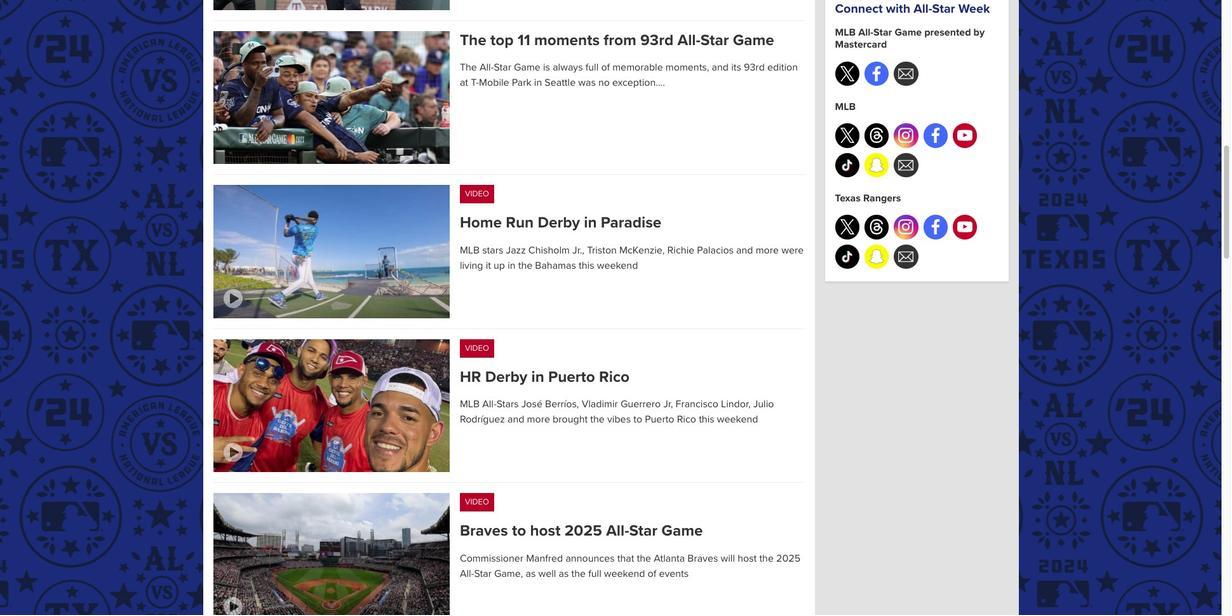 Task type: describe. For each thing, give the bounding box(es) containing it.
full inside the all-star game is always full of memorable moments, and its 93rd edition at t-mobile park in seattle was no exception....
[[586, 61, 599, 74]]

guerrero
[[621, 398, 661, 411]]

braves inside the commissioner manfred announces that the atlanta braves will host the 2025 all-star game, as well as the full weekend of events
[[688, 552, 718, 565]]

mlb all-stars josé berríos, vladimir guerrero jr, francisco lindor, julio rodríguez and more brought the vibes to puerto rico this weekend
[[460, 398, 774, 426]]

all- inside "link"
[[678, 31, 701, 50]]

mlb for mlb
[[835, 100, 856, 113]]

0 vertical spatial facebook image
[[870, 66, 885, 81]]

and inside the all-star game is always full of memorable moments, and its 93rd edition at t-mobile park in seattle was no exception....
[[712, 61, 729, 74]]

game inside "link"
[[733, 31, 775, 50]]

week
[[959, 1, 991, 16]]

commissioner manfred announces that the atlanta braves will host the 2025 all-star game, as well as the full weekend of events
[[460, 552, 801, 580]]

game,
[[494, 567, 523, 580]]

weekend inside mlb all-stars josé berríos, vladimir guerrero jr, francisco lindor, julio rodríguez and more brought the vibes to puerto rico this weekend
[[717, 413, 759, 426]]

no
[[599, 76, 610, 89]]

all- inside mlb all-star game presented by mastercard
[[859, 26, 874, 39]]

instagram image for facebook image
[[899, 128, 914, 143]]

run
[[506, 214, 534, 232]]

triston
[[587, 244, 617, 257]]

it
[[486, 259, 491, 272]]

1 horizontal spatial facebook image
[[928, 220, 944, 235]]

star inside 'link'
[[630, 522, 658, 540]]

announces
[[566, 552, 615, 565]]

all- inside mlb all-stars josé berríos, vladimir guerrero jr, francisco lindor, julio rodríguez and more brought the vibes to puerto rico this weekend
[[483, 398, 497, 411]]

texas rangers
[[835, 192, 902, 205]]

email image
[[899, 249, 914, 264]]

braves inside 'link'
[[460, 522, 508, 540]]

snapchat image
[[870, 249, 885, 264]]

11
[[518, 31, 531, 50]]

stars
[[497, 398, 519, 411]]

palacios
[[697, 244, 734, 257]]

threads image for snapchat image
[[870, 220, 885, 235]]

the all-star game is always full of memorable moments, and its 93rd edition at t-mobile park in seattle was no exception....
[[460, 61, 798, 89]]

julio
[[754, 398, 774, 411]]

that
[[618, 552, 635, 565]]

1 as from the left
[[526, 567, 536, 580]]

jr.,
[[573, 244, 585, 257]]

all- right with
[[914, 1, 933, 16]]

the for the top 11 moments from 93rd all-star game
[[460, 31, 487, 50]]

mlb stars jazz chisholm jr., triston mckenzie, richie palacios and more were living it up in the bahamas this weekend
[[460, 244, 804, 272]]

well
[[539, 567, 556, 580]]

this inside mlb stars jazz chisholm jr., triston mckenzie, richie palacios and more were living it up in the bahamas this weekend
[[579, 259, 595, 272]]

always
[[553, 61, 583, 74]]

top
[[491, 31, 514, 50]]

seattle
[[545, 76, 576, 89]]

richie
[[668, 244, 695, 257]]

x image
[[840, 128, 855, 143]]

in up the triston
[[584, 214, 597, 232]]

weekend for braves to host 2025 all-star game
[[604, 567, 645, 580]]

puerto inside mlb all-stars josé berríos, vladimir guerrero jr, francisco lindor, julio rodríguez and more brought the vibes to puerto rico this weekend
[[645, 413, 675, 426]]

hr
[[460, 368, 481, 386]]

1 email image from the top
[[899, 66, 914, 81]]

stars
[[483, 244, 504, 257]]

to inside mlb all-stars josé berríos, vladimir guerrero jr, francisco lindor, julio rodríguez and more brought the vibes to puerto rico this weekend
[[634, 413, 643, 426]]

up
[[494, 259, 505, 272]]

0 vertical spatial puerto
[[548, 368, 595, 386]]

instagram image for right facebook icon
[[899, 220, 914, 235]]

atlanta
[[654, 552, 685, 565]]

was
[[579, 76, 596, 89]]

x image for snapchat image the threads icon
[[840, 220, 855, 235]]

youtube image for snapchat icon
[[958, 128, 973, 143]]

home
[[460, 214, 502, 232]]

paradise
[[601, 214, 662, 232]]

more inside mlb stars jazz chisholm jr., triston mckenzie, richie palacios and more were living it up in the bahamas this weekend
[[756, 244, 779, 257]]

the right that
[[637, 552, 652, 565]]

all- inside 'link'
[[606, 522, 630, 540]]

the inside mlb stars jazz chisholm jr., triston mckenzie, richie palacios and more were living it up in the bahamas this weekend
[[518, 259, 533, 272]]

mckenzie,
[[620, 244, 665, 257]]

game inside the all-star game is always full of memorable moments, and its 93rd edition at t-mobile park in seattle was no exception....
[[514, 61, 541, 74]]

lindor,
[[721, 398, 751, 411]]

host inside braves to host 2025 all-star game 'link'
[[530, 522, 561, 540]]

93rd inside the top 11 moments from 93rd all-star game "link"
[[641, 31, 674, 50]]

rangers
[[864, 192, 902, 205]]

events
[[659, 567, 689, 580]]

t-
[[471, 76, 479, 89]]

2025 inside 'link'
[[565, 522, 602, 540]]

star inside mlb all-star game presented by mastercard
[[874, 26, 893, 39]]

x image for topmost facebook icon
[[840, 66, 855, 81]]

rodríguez
[[460, 413, 505, 426]]

bahamas
[[535, 259, 576, 272]]

is
[[543, 61, 550, 74]]

the down announces in the left bottom of the page
[[572, 567, 586, 580]]

2 email image from the top
[[899, 158, 914, 173]]

with
[[886, 1, 911, 16]]

facebook image
[[928, 128, 944, 143]]

star inside the commissioner manfred announces that the atlanta braves will host the 2025 all-star game, as well as the full weekend of events
[[474, 567, 492, 580]]

0 vertical spatial derby
[[538, 214, 580, 232]]



Task type: vqa. For each thing, say whether or not it's contained in the screenshot.
2024 Draft: Carson Wiggins, RHP December 13, 2023
no



Task type: locate. For each thing, give the bounding box(es) containing it.
1 vertical spatial to
[[512, 522, 526, 540]]

manfred
[[526, 552, 563, 565]]

1 vertical spatial 2025
[[777, 552, 801, 565]]

star up that
[[630, 522, 658, 540]]

were
[[782, 244, 804, 257]]

full inside the commissioner manfred announces that the atlanta braves will host the 2025 all-star game, as well as the full weekend of events
[[589, 567, 602, 580]]

living
[[460, 259, 483, 272]]

weekend down the triston
[[597, 259, 638, 272]]

1 the from the top
[[460, 31, 487, 50]]

the up at
[[460, 61, 477, 74]]

the top 11 moments from 93rd all-star game link
[[460, 31, 805, 50]]

the inside mlb all-stars josé berríos, vladimir guerrero jr, francisco lindor, julio rodríguez and more brought the vibes to puerto rico this weekend
[[591, 413, 605, 426]]

puerto down jr,
[[645, 413, 675, 426]]

video for hr
[[465, 343, 489, 353]]

0 vertical spatial the
[[460, 31, 487, 50]]

0 horizontal spatial and
[[508, 413, 525, 426]]

1 horizontal spatial host
[[738, 552, 757, 565]]

0 vertical spatial host
[[530, 522, 561, 540]]

all- inside the commissioner manfred announces that the atlanta braves will host the 2025 all-star game, as well as the full weekend of events
[[460, 567, 474, 580]]

texas
[[835, 192, 861, 205]]

threads image down rangers
[[870, 220, 885, 235]]

exception....
[[613, 76, 665, 89]]

mlb up 'living'
[[460, 244, 480, 257]]

mlb up x image
[[835, 100, 856, 113]]

derby up chisholm
[[538, 214, 580, 232]]

to
[[634, 413, 643, 426], [512, 522, 526, 540]]

in right park
[[534, 76, 542, 89]]

rico
[[599, 368, 630, 386], [677, 413, 697, 426]]

x image down texas
[[840, 220, 855, 235]]

0 vertical spatial threads image
[[870, 128, 885, 143]]

presented
[[925, 26, 971, 39]]

0 horizontal spatial of
[[601, 61, 610, 74]]

instagram image
[[899, 128, 914, 143], [899, 220, 914, 235]]

star down with
[[874, 26, 893, 39]]

will
[[721, 552, 735, 565]]

3 video from the top
[[465, 497, 489, 507]]

rico inside "hr derby in puerto rico" link
[[599, 368, 630, 386]]

0 horizontal spatial 2025
[[565, 522, 602, 540]]

video up commissioner
[[465, 497, 489, 507]]

93rd
[[641, 31, 674, 50], [744, 61, 765, 74]]

mlb
[[835, 26, 856, 39], [835, 100, 856, 113], [460, 244, 480, 257], [460, 398, 480, 411]]

0 vertical spatial to
[[634, 413, 643, 426]]

mlb all-star game presented by mastercard
[[835, 26, 985, 51]]

rico down francisco
[[677, 413, 697, 426]]

the
[[518, 259, 533, 272], [591, 413, 605, 426], [637, 552, 652, 565], [760, 552, 774, 565], [572, 567, 586, 580]]

derby up stars
[[485, 368, 528, 386]]

1 vertical spatial this
[[699, 413, 715, 426]]

berríos,
[[545, 398, 579, 411]]

93rd up memorable
[[641, 31, 674, 50]]

instagram image left facebook image
[[899, 128, 914, 143]]

1 horizontal spatial and
[[712, 61, 729, 74]]

0 vertical spatial full
[[586, 61, 599, 74]]

1 youtube image from the top
[[958, 128, 973, 143]]

as left well
[[526, 567, 536, 580]]

star inside the all-star game is always full of memorable moments, and its 93rd edition at t-mobile park in seattle was no exception....
[[494, 61, 512, 74]]

and down stars
[[508, 413, 525, 426]]

0 horizontal spatial rico
[[599, 368, 630, 386]]

park
[[512, 76, 532, 89]]

host up manfred
[[530, 522, 561, 540]]

x image
[[840, 66, 855, 81], [840, 220, 855, 235]]

its
[[732, 61, 742, 74]]

tiktok image
[[840, 158, 855, 173]]

x image down mastercard
[[840, 66, 855, 81]]

to inside 'link'
[[512, 522, 526, 540]]

game up park
[[514, 61, 541, 74]]

from
[[604, 31, 637, 50]]

0 vertical spatial instagram image
[[899, 128, 914, 143]]

1 vertical spatial instagram image
[[899, 220, 914, 235]]

1 vertical spatial and
[[737, 244, 753, 257]]

home run derby in paradise
[[460, 214, 662, 232]]

the for the all-star game is always full of memorable moments, and its 93rd edition at t-mobile park in seattle was no exception....
[[460, 61, 477, 74]]

2 the from the top
[[460, 61, 477, 74]]

mlb up rodríguez
[[460, 398, 480, 411]]

star down commissioner
[[474, 567, 492, 580]]

weekend down that
[[604, 567, 645, 580]]

0 vertical spatial more
[[756, 244, 779, 257]]

2 vertical spatial weekend
[[604, 567, 645, 580]]

star up moments,
[[701, 31, 729, 50]]

1 instagram image from the top
[[899, 128, 914, 143]]

0 vertical spatial braves
[[460, 522, 508, 540]]

all-
[[914, 1, 933, 16], [859, 26, 874, 39], [678, 31, 701, 50], [480, 61, 494, 74], [483, 398, 497, 411], [606, 522, 630, 540], [460, 567, 474, 580]]

0 vertical spatial x image
[[840, 66, 855, 81]]

all- inside the all-star game is always full of memorable moments, and its 93rd edition at t-mobile park in seattle was no exception....
[[480, 61, 494, 74]]

0 horizontal spatial braves
[[460, 522, 508, 540]]

1 horizontal spatial rico
[[677, 413, 697, 426]]

host right 'will'
[[738, 552, 757, 565]]

braves up commissioner
[[460, 522, 508, 540]]

in inside the all-star game is always full of memorable moments, and its 93rd edition at t-mobile park in seattle was no exception....
[[534, 76, 542, 89]]

and inside mlb all-stars josé berríos, vladimir guerrero jr, francisco lindor, julio rodríguez and more brought the vibes to puerto rico this weekend
[[508, 413, 525, 426]]

game down connect with all-star week
[[895, 26, 922, 39]]

snapchat image
[[870, 158, 885, 173]]

instagram image up email icon
[[899, 220, 914, 235]]

0 horizontal spatial 93rd
[[641, 31, 674, 50]]

in inside mlb stars jazz chisholm jr., triston mckenzie, richie palacios and more were living it up in the bahamas this weekend
[[508, 259, 516, 272]]

star inside "link"
[[701, 31, 729, 50]]

0 vertical spatial 2025
[[565, 522, 602, 540]]

1 vertical spatial braves
[[688, 552, 718, 565]]

puerto up berríos,
[[548, 368, 595, 386]]

0 horizontal spatial this
[[579, 259, 595, 272]]

0 vertical spatial and
[[712, 61, 729, 74]]

2 vertical spatial video
[[465, 497, 489, 507]]

more
[[756, 244, 779, 257], [527, 413, 550, 426]]

of inside the commissioner manfred announces that the atlanta braves will host the 2025 all-star game, as well as the full weekend of events
[[648, 567, 657, 580]]

brought
[[553, 413, 588, 426]]

1 horizontal spatial this
[[699, 413, 715, 426]]

threads image
[[870, 128, 885, 143], [870, 220, 885, 235]]

1 vertical spatial host
[[738, 552, 757, 565]]

jazz
[[506, 244, 526, 257]]

1 horizontal spatial to
[[634, 413, 643, 426]]

the down the vladimir
[[591, 413, 605, 426]]

threads image right x image
[[870, 128, 885, 143]]

1 vertical spatial of
[[648, 567, 657, 580]]

1 vertical spatial more
[[527, 413, 550, 426]]

0 vertical spatial youtube image
[[958, 128, 973, 143]]

connect with all-star week
[[835, 1, 991, 16]]

in right the up
[[508, 259, 516, 272]]

memorable
[[613, 61, 663, 74]]

0 vertical spatial this
[[579, 259, 595, 272]]

email image right snapchat icon
[[899, 158, 914, 173]]

to up manfred
[[512, 522, 526, 540]]

of inside the all-star game is always full of memorable moments, and its 93rd edition at t-mobile park in seattle was no exception....
[[601, 61, 610, 74]]

the left top
[[460, 31, 487, 50]]

this down jr.,
[[579, 259, 595, 272]]

this down francisco
[[699, 413, 715, 426]]

1 horizontal spatial puerto
[[645, 413, 675, 426]]

rico inside mlb all-stars josé berríos, vladimir guerrero jr, francisco lindor, julio rodríguez and more brought the vibes to puerto rico this weekend
[[677, 413, 697, 426]]

0 vertical spatial video
[[465, 189, 489, 199]]

1 vertical spatial the
[[460, 61, 477, 74]]

mlb for mlb all-star game presented by mastercard
[[835, 26, 856, 39]]

2025 inside the commissioner manfred announces that the atlanta braves will host the 2025 all-star game, as well as the full weekend of events
[[777, 552, 801, 565]]

of up the no
[[601, 61, 610, 74]]

1 horizontal spatial braves
[[688, 552, 718, 565]]

1 vertical spatial derby
[[485, 368, 528, 386]]

game up the its
[[733, 31, 775, 50]]

youtube image for snapchat image
[[958, 220, 973, 235]]

email image
[[899, 66, 914, 81], [899, 158, 914, 173]]

1 vertical spatial rico
[[677, 413, 697, 426]]

game inside mlb all-star game presented by mastercard
[[895, 26, 922, 39]]

youtube image
[[958, 128, 973, 143], [958, 220, 973, 235]]

star up presented
[[933, 1, 956, 16]]

1 vertical spatial email image
[[899, 158, 914, 173]]

braves
[[460, 522, 508, 540], [688, 552, 718, 565]]

the top 11 moments from 93rd all-star game
[[460, 31, 775, 50]]

1 vertical spatial youtube image
[[958, 220, 973, 235]]

more down josé
[[527, 413, 550, 426]]

josé
[[522, 398, 543, 411]]

in
[[534, 76, 542, 89], [584, 214, 597, 232], [508, 259, 516, 272], [532, 368, 545, 386]]

host
[[530, 522, 561, 540], [738, 552, 757, 565]]

this inside mlb all-stars josé berríos, vladimir guerrero jr, francisco lindor, julio rodríguez and more brought the vibes to puerto rico this weekend
[[699, 413, 715, 426]]

0 vertical spatial email image
[[899, 66, 914, 81]]

0 horizontal spatial as
[[526, 567, 536, 580]]

the down jazz
[[518, 259, 533, 272]]

email image down mlb all-star game presented by mastercard
[[899, 66, 914, 81]]

braves to host 2025 all-star game link
[[460, 522, 805, 541]]

2 vertical spatial and
[[508, 413, 525, 426]]

home run derby in paradise link
[[460, 214, 805, 232]]

93rd inside the all-star game is always full of memorable moments, and its 93rd edition at t-mobile park in seattle was no exception....
[[744, 61, 765, 74]]

2 instagram image from the top
[[899, 220, 914, 235]]

mlb inside mlb all-star game presented by mastercard
[[835, 26, 856, 39]]

full
[[586, 61, 599, 74], [589, 567, 602, 580]]

connect
[[835, 1, 883, 16]]

to down guerrero
[[634, 413, 643, 426]]

jr,
[[664, 398, 673, 411]]

2 x image from the top
[[840, 220, 855, 235]]

facebook image
[[870, 66, 885, 81], [928, 220, 944, 235]]

2 as from the left
[[559, 567, 569, 580]]

commissioner
[[460, 552, 524, 565]]

full down announces in the left bottom of the page
[[589, 567, 602, 580]]

mlb down connect
[[835, 26, 856, 39]]

mlb for mlb all-stars josé berríos, vladimir guerrero jr, francisco lindor, julio rodríguez and more brought the vibes to puerto rico this weekend
[[460, 398, 480, 411]]

0 vertical spatial weekend
[[597, 259, 638, 272]]

0 horizontal spatial puerto
[[548, 368, 595, 386]]

the right 'will'
[[760, 552, 774, 565]]

0 vertical spatial of
[[601, 61, 610, 74]]

0 horizontal spatial more
[[527, 413, 550, 426]]

francisco
[[676, 398, 719, 411]]

video for braves
[[465, 497, 489, 507]]

93rd right the its
[[744, 61, 765, 74]]

more left were
[[756, 244, 779, 257]]

2 horizontal spatial and
[[737, 244, 753, 257]]

all- down commissioner
[[460, 567, 474, 580]]

moments,
[[666, 61, 710, 74]]

1 horizontal spatial 93rd
[[744, 61, 765, 74]]

1 horizontal spatial derby
[[538, 214, 580, 232]]

1 x image from the top
[[840, 66, 855, 81]]

the
[[460, 31, 487, 50], [460, 61, 477, 74]]

1 horizontal spatial as
[[559, 567, 569, 580]]

more inside mlb all-stars josé berríos, vladimir guerrero jr, francisco lindor, julio rodríguez and more brought the vibes to puerto rico this weekend
[[527, 413, 550, 426]]

1 horizontal spatial more
[[756, 244, 779, 257]]

the inside the all-star game is always full of memorable moments, and its 93rd edition at t-mobile park in seattle was no exception....
[[460, 61, 477, 74]]

0 vertical spatial 93rd
[[641, 31, 674, 50]]

0 horizontal spatial to
[[512, 522, 526, 540]]

1 vertical spatial full
[[589, 567, 602, 580]]

tiktok image
[[840, 249, 855, 264]]

and right palacios
[[737, 244, 753, 257]]

1 vertical spatial weekend
[[717, 413, 759, 426]]

star
[[933, 1, 956, 16], [874, 26, 893, 39], [701, 31, 729, 50], [494, 61, 512, 74], [630, 522, 658, 540], [474, 567, 492, 580]]

1 vertical spatial facebook image
[[928, 220, 944, 235]]

star up mobile
[[494, 61, 512, 74]]

vibes
[[608, 413, 631, 426]]

1 horizontal spatial of
[[648, 567, 657, 580]]

of left events
[[648, 567, 657, 580]]

0 horizontal spatial derby
[[485, 368, 528, 386]]

all- down connect
[[859, 26, 874, 39]]

game inside 'link'
[[662, 522, 703, 540]]

all- up mobile
[[480, 61, 494, 74]]

2025
[[565, 522, 602, 540], [777, 552, 801, 565]]

all- up rodríguez
[[483, 398, 497, 411]]

weekend for home run derby in paradise
[[597, 259, 638, 272]]

hr derby in puerto rico
[[460, 368, 630, 386]]

and inside mlb stars jazz chisholm jr., triston mckenzie, richie palacios and more were living it up in the bahamas this weekend
[[737, 244, 753, 257]]

derby
[[538, 214, 580, 232], [485, 368, 528, 386]]

braves to host 2025 all-star game
[[460, 522, 703, 540]]

0 horizontal spatial host
[[530, 522, 561, 540]]

video
[[465, 189, 489, 199], [465, 343, 489, 353], [465, 497, 489, 507]]

1 vertical spatial x image
[[840, 220, 855, 235]]

chisholm
[[529, 244, 570, 257]]

as right well
[[559, 567, 569, 580]]

mlb inside mlb all-stars josé berríos, vladimir guerrero jr, francisco lindor, julio rodríguez and more brought the vibes to puerto rico this weekend
[[460, 398, 480, 411]]

2 threads image from the top
[[870, 220, 885, 235]]

1 vertical spatial threads image
[[870, 220, 885, 235]]

2025 up announces in the left bottom of the page
[[565, 522, 602, 540]]

video up the home
[[465, 189, 489, 199]]

braves left 'will'
[[688, 552, 718, 565]]

all- up that
[[606, 522, 630, 540]]

threads image for snapchat icon
[[870, 128, 885, 143]]

vladimir
[[582, 398, 618, 411]]

edition
[[768, 61, 798, 74]]

full up was
[[586, 61, 599, 74]]

weekend down lindor,
[[717, 413, 759, 426]]

1 threads image from the top
[[870, 128, 885, 143]]

as
[[526, 567, 536, 580], [559, 567, 569, 580]]

1 horizontal spatial 2025
[[777, 552, 801, 565]]

and left the its
[[712, 61, 729, 74]]

video up hr
[[465, 343, 489, 353]]

this
[[579, 259, 595, 272], [699, 413, 715, 426]]

moments
[[535, 31, 600, 50]]

weekend
[[597, 259, 638, 272], [717, 413, 759, 426], [604, 567, 645, 580]]

at
[[460, 76, 468, 89]]

by
[[974, 26, 985, 39]]

1 vertical spatial 93rd
[[744, 61, 765, 74]]

2 youtube image from the top
[[958, 220, 973, 235]]

in up josé
[[532, 368, 545, 386]]

rico up the vladimir
[[599, 368, 630, 386]]

and
[[712, 61, 729, 74], [737, 244, 753, 257], [508, 413, 525, 426]]

2025 right 'will'
[[777, 552, 801, 565]]

weekend inside mlb stars jazz chisholm jr., triston mckenzie, richie palacios and more were living it up in the bahamas this weekend
[[597, 259, 638, 272]]

1 video from the top
[[465, 189, 489, 199]]

mobile
[[479, 76, 509, 89]]

mlb for mlb stars jazz chisholm jr., triston mckenzie, richie palacios and more were living it up in the bahamas this weekend
[[460, 244, 480, 257]]

1 vertical spatial puerto
[[645, 413, 675, 426]]

game
[[895, 26, 922, 39], [733, 31, 775, 50], [514, 61, 541, 74], [662, 522, 703, 540]]

0 vertical spatial rico
[[599, 368, 630, 386]]

2 video from the top
[[465, 343, 489, 353]]

host inside the commissioner manfred announces that the atlanta braves will host the 2025 all-star game, as well as the full weekend of events
[[738, 552, 757, 565]]

mlb inside mlb stars jazz chisholm jr., triston mckenzie, richie palacios and more were living it up in the bahamas this weekend
[[460, 244, 480, 257]]

0 horizontal spatial facebook image
[[870, 66, 885, 81]]

1 vertical spatial video
[[465, 343, 489, 353]]

mastercard
[[835, 38, 887, 51]]

all- up moments,
[[678, 31, 701, 50]]

weekend inside the commissioner manfred announces that the atlanta braves will host the 2025 all-star game, as well as the full weekend of events
[[604, 567, 645, 580]]

of
[[601, 61, 610, 74], [648, 567, 657, 580]]

puerto
[[548, 368, 595, 386], [645, 413, 675, 426]]

game up atlanta
[[662, 522, 703, 540]]

the inside "link"
[[460, 31, 487, 50]]

hr derby in puerto rico link
[[460, 368, 805, 387]]

video for home
[[465, 189, 489, 199]]



